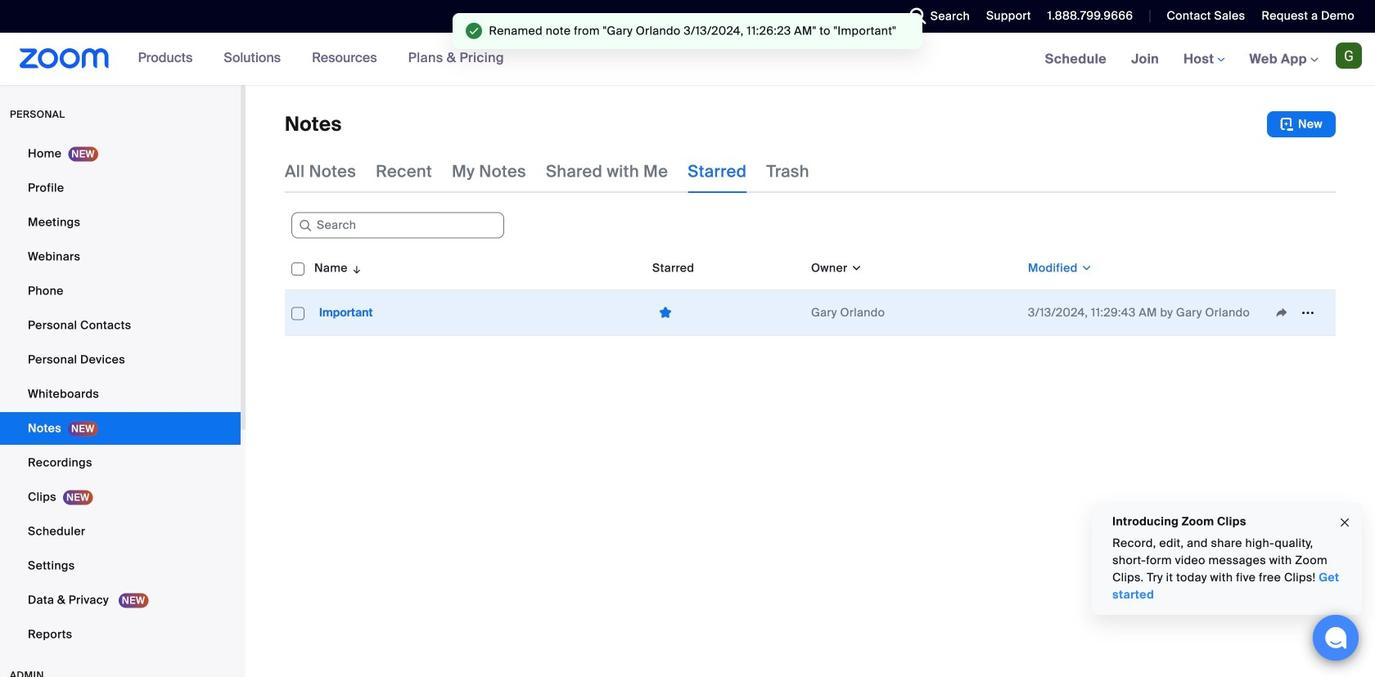 Task type: describe. For each thing, give the bounding box(es) containing it.
close image
[[1339, 514, 1352, 533]]

more options for important image
[[1295, 306, 1322, 321]]



Task type: locate. For each thing, give the bounding box(es) containing it.
product information navigation
[[126, 33, 517, 85]]

meetings navigation
[[1033, 33, 1376, 86]]

arrow down image
[[348, 259, 363, 278]]

down image
[[1078, 260, 1093, 277]]

success image
[[466, 23, 483, 39]]

zoom logo image
[[20, 48, 109, 69]]

personal menu menu
[[0, 138, 241, 653]]

Search text field
[[292, 213, 504, 239]]

open chat image
[[1325, 627, 1348, 650]]

share image
[[1269, 306, 1295, 321]]

open chat image
[[1325, 627, 1348, 650]]

application
[[285, 247, 1336, 337], [653, 301, 798, 326], [1269, 301, 1330, 325]]

tabs of all notes page tab list
[[285, 151, 810, 193]]

banner
[[0, 33, 1376, 86]]

profile picture image
[[1336, 43, 1363, 69]]



Task type: vqa. For each thing, say whether or not it's contained in the screenshot.
banner
yes



